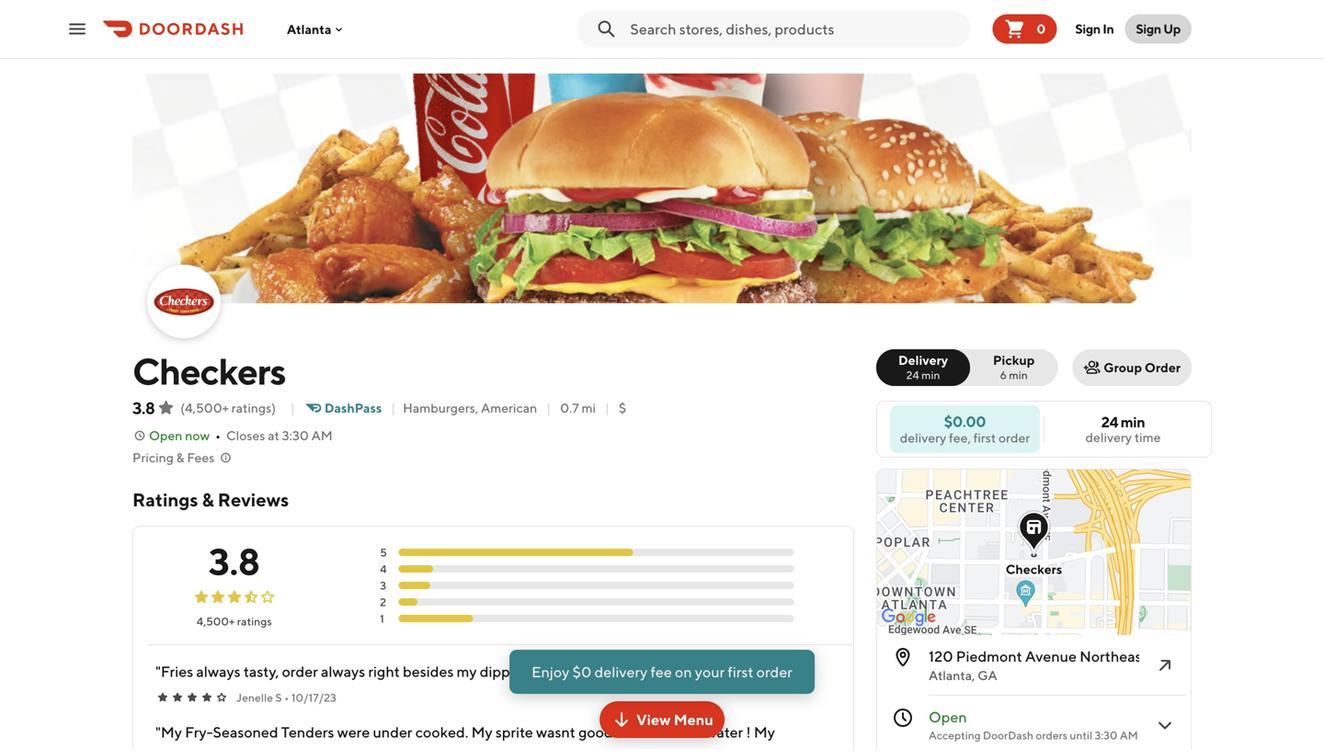 Task type: vqa. For each thing, say whether or not it's contained in the screenshot.
Group Order Button
yes



Task type: locate. For each thing, give the bounding box(es) containing it.
0 vertical spatial 24
[[906, 369, 919, 382]]

atlanta
[[287, 21, 331, 37]]

•
[[215, 428, 221, 443], [284, 691, 289, 704]]

• right s
[[284, 691, 289, 704]]

closes
[[226, 428, 265, 443]]

3:30
[[282, 428, 309, 443], [1095, 729, 1118, 742]]

ratings)
[[232, 400, 276, 416]]

atlanta button
[[287, 21, 346, 37]]

expand store hours image inside expand store hours button
[[1154, 551, 1176, 573]]

1 sign from the left
[[1075, 21, 1100, 36]]

0 vertical spatial first
[[973, 430, 996, 446]]

3:30 right at
[[282, 428, 309, 443]]

pickup 6 min
[[993, 353, 1035, 382]]

None radio
[[876, 349, 970, 386], [959, 349, 1058, 386], [876, 349, 970, 386], [959, 349, 1058, 386]]

min down group order button
[[1121, 413, 1145, 431]]

order inside '$0.00 delivery fee, first order'
[[999, 430, 1030, 446]]

enjoy
[[532, 663, 569, 681]]

120 piedmont avenue northeast atlanta, ga
[[929, 648, 1147, 683]]

first right your
[[728, 663, 754, 681]]

min for pickup
[[1009, 369, 1028, 382]]

ratings
[[237, 615, 272, 628]]

1 horizontal spatial open
[[929, 709, 967, 726]]

am right until
[[1120, 729, 1138, 742]]

first
[[973, 430, 996, 446], [728, 663, 754, 681]]

sign up link
[[1125, 14, 1192, 44]]

& for ratings
[[202, 489, 214, 511]]

ratings
[[132, 489, 198, 511]]

delivery inside 24 min delivery time
[[1085, 430, 1132, 445]]

1 vertical spatial first
[[728, 663, 754, 681]]

2 sign from the left
[[1136, 21, 1161, 36]]

&
[[176, 450, 184, 465], [202, 489, 214, 511]]

view menu button
[[600, 702, 724, 738]]

group order
[[1104, 360, 1181, 375]]

0 horizontal spatial open
[[149, 428, 182, 443]]

| up "• closes at 3:30 am"
[[291, 400, 295, 416]]

delivery
[[1085, 430, 1132, 445], [900, 430, 946, 446], [594, 663, 648, 681]]

0 vertical spatial &
[[176, 450, 184, 465]]

delivery for 24 min delivery time
[[1085, 430, 1132, 445]]

northeast
[[1080, 648, 1147, 665]]

delivery left the fee,
[[900, 430, 946, 446]]

|
[[291, 400, 295, 416], [391, 400, 396, 416], [546, 400, 551, 416], [605, 400, 610, 416]]

sign inside 'sign in' link
[[1075, 21, 1100, 36]]

1 horizontal spatial &
[[202, 489, 214, 511]]

dashpass
[[324, 400, 382, 416]]

0 vertical spatial am
[[311, 428, 333, 443]]

sign
[[1075, 21, 1100, 36], [1136, 21, 1161, 36]]

1 | from the left
[[291, 400, 295, 416]]

| left "$"
[[605, 400, 610, 416]]

expand store hours button
[[881, 532, 1187, 591]]

checkers image
[[132, 74, 1192, 303], [149, 267, 219, 337]]

2 expand store hours image from the top
[[1154, 714, 1176, 737]]

1 vertical spatial &
[[202, 489, 214, 511]]

sign left in
[[1075, 21, 1100, 36]]

open accepting doordash orders until 3:30 am
[[929, 709, 1138, 742]]

1 vertical spatial 3:30
[[1095, 729, 1118, 742]]

order
[[999, 430, 1030, 446], [756, 663, 793, 681]]

jenelle
[[236, 691, 273, 704]]

Store search: begin typing to search for stores available on DoorDash text field
[[630, 19, 963, 39]]

min down the delivery
[[921, 369, 940, 382]]

3.8 up 4,500+ ratings
[[209, 540, 260, 583]]

" inside button
[[155, 724, 161, 741]]

1 vertical spatial am
[[1120, 729, 1138, 742]]

& right ratings
[[202, 489, 214, 511]]

24 down the delivery
[[906, 369, 919, 382]]

24 inside 24 min delivery time
[[1101, 413, 1118, 431]]

1 horizontal spatial 3.8
[[209, 540, 260, 583]]

open up pricing & fees
[[149, 428, 182, 443]]

24
[[906, 369, 919, 382], [1101, 413, 1118, 431]]

view menu
[[636, 711, 713, 729]]

group
[[1104, 360, 1142, 375]]

0 horizontal spatial 24
[[906, 369, 919, 382]]

2 horizontal spatial delivery
[[1085, 430, 1132, 445]]

am inside open accepting doordash orders until 3:30 am
[[1120, 729, 1138, 742]]

jenelle s • 10/17/23
[[236, 691, 337, 704]]

0 horizontal spatial min
[[921, 369, 940, 382]]

3.8
[[132, 398, 155, 418], [209, 540, 260, 583]]

sign for sign in
[[1075, 21, 1100, 36]]

| left 0.7
[[546, 400, 551, 416]]

4,500+ ratings
[[197, 615, 272, 628]]

1 vertical spatial open
[[929, 709, 967, 726]]

1 horizontal spatial am
[[1120, 729, 1138, 742]]

order methods option group
[[876, 349, 1058, 386]]

3
[[380, 579, 386, 592]]

reviews
[[218, 489, 289, 511]]

now
[[185, 428, 210, 443]]

piedmont
[[956, 648, 1022, 665]]

0 horizontal spatial first
[[728, 663, 754, 681]]

order right your
[[756, 663, 793, 681]]

order right $0.00
[[999, 430, 1030, 446]]

delivery left time
[[1085, 430, 1132, 445]]

1 horizontal spatial 24
[[1101, 413, 1118, 431]]

until
[[1070, 729, 1092, 742]]

0 horizontal spatial sign
[[1075, 21, 1100, 36]]

& left fees
[[176, 450, 184, 465]]

0 horizontal spatial am
[[311, 428, 333, 443]]

open menu image
[[66, 18, 88, 40]]

first inside '$0.00 delivery fee, first order'
[[973, 430, 996, 446]]

map region
[[730, 465, 1200, 701]]

24 left time
[[1101, 413, 1118, 431]]

4
[[380, 563, 387, 576]]

time
[[1135, 430, 1161, 445]]

atlanta,
[[929, 668, 975, 683]]

3:30 right until
[[1095, 729, 1118, 742]]

& inside button
[[176, 450, 184, 465]]

1 horizontal spatial first
[[973, 430, 996, 446]]

fee,
[[949, 430, 971, 446]]

first right the fee,
[[973, 430, 996, 446]]

1 horizontal spatial min
[[1009, 369, 1028, 382]]

4 | from the left
[[605, 400, 610, 416]]

delivery inside '$0.00 delivery fee, first order'
[[900, 430, 946, 446]]

open
[[149, 428, 182, 443], [929, 709, 967, 726]]

0 vertical spatial open
[[149, 428, 182, 443]]

1 vertical spatial 24
[[1101, 413, 1118, 431]]

0 horizontal spatial &
[[176, 450, 184, 465]]

3:30 inside open accepting doordash orders until 3:30 am
[[1095, 729, 1118, 742]]

checkers
[[132, 349, 286, 393], [1006, 562, 1062, 577], [1006, 562, 1062, 577]]

1 expand store hours image from the top
[[1154, 551, 1176, 573]]

0
[[1037, 21, 1046, 36]]

am
[[311, 428, 333, 443], [1120, 729, 1138, 742]]

3.8 up open now
[[132, 398, 155, 418]]

0 horizontal spatial 3.8
[[132, 398, 155, 418]]

min
[[921, 369, 940, 382], [1009, 369, 1028, 382], [1121, 413, 1145, 431]]

0 horizontal spatial delivery
[[594, 663, 648, 681]]

on
[[675, 663, 692, 681]]

find restaurant in google maps image
[[1154, 655, 1176, 677]]

0 vertical spatial 3.8
[[132, 398, 155, 418]]

min inside delivery 24 min
[[921, 369, 940, 382]]

menu
[[674, 711, 713, 729]]

enjoy $0 delivery fee on your first order
[[532, 663, 793, 681]]

open up accepting
[[929, 709, 967, 726]]

am down dashpass
[[311, 428, 333, 443]]

• right now
[[215, 428, 221, 443]]

2 horizontal spatial min
[[1121, 413, 1145, 431]]

sign left up
[[1136, 21, 1161, 36]]

0 vertical spatial 3:30
[[282, 428, 309, 443]]

orders
[[1036, 729, 1068, 742]]

powered by google image
[[882, 609, 936, 627]]

1 horizontal spatial •
[[284, 691, 289, 704]]

0 vertical spatial expand store hours image
[[1154, 551, 1176, 573]]

min inside pickup 6 min
[[1009, 369, 1028, 382]]

1 vertical spatial expand store hours image
[[1154, 714, 1176, 737]]

delivery right $0
[[594, 663, 648, 681]]

delivery
[[898, 353, 948, 368]]

avenue
[[1025, 648, 1077, 665]]

1 horizontal spatial sign
[[1136, 21, 1161, 36]]

min right 6 on the right
[[1009, 369, 1028, 382]]

"
[[155, 663, 161, 680], [592, 663, 598, 680], [155, 724, 161, 741]]

1 horizontal spatial 3:30
[[1095, 729, 1118, 742]]

hamburgers, american | 0.7 mi | $
[[403, 400, 626, 416]]

pickup
[[993, 353, 1035, 368]]

1 horizontal spatial order
[[999, 430, 1030, 446]]

1 vertical spatial order
[[756, 663, 793, 681]]

0 vertical spatial •
[[215, 428, 221, 443]]

0 vertical spatial order
[[999, 430, 1030, 446]]

expand store hours image
[[1154, 551, 1176, 573], [1154, 714, 1176, 737]]

open inside open accepting doordash orders until 3:30 am
[[929, 709, 967, 726]]

open for open now
[[149, 428, 182, 443]]

1 horizontal spatial delivery
[[900, 430, 946, 446]]

5
[[380, 546, 387, 559]]

sign inside sign up link
[[1136, 21, 1161, 36]]

| right dashpass
[[391, 400, 396, 416]]



Task type: describe. For each thing, give the bounding box(es) containing it.
$0.00 delivery fee, first order
[[900, 413, 1030, 446]]

0 horizontal spatial 3:30
[[282, 428, 309, 443]]

delivery for enjoy $0 delivery fee on your first order
[[594, 663, 648, 681]]

1 vertical spatial 3.8
[[209, 540, 260, 583]]

0 button
[[993, 14, 1057, 44]]

mi
[[582, 400, 596, 416]]

pricing & fees button
[[132, 449, 233, 467]]

delivery 24 min
[[898, 353, 948, 382]]

pricing & fees
[[132, 450, 215, 465]]

accepting
[[929, 729, 981, 742]]

open for open accepting doordash orders until 3:30 am
[[929, 709, 967, 726]]

& for pricing
[[176, 450, 184, 465]]

hamburgers,
[[403, 400, 478, 416]]

ga
[[978, 668, 997, 683]]

min inside 24 min delivery time
[[1121, 413, 1145, 431]]

american
[[481, 400, 537, 416]]

1
[[380, 612, 384, 625]]

$
[[619, 400, 626, 416]]

dashpass |
[[324, 400, 396, 416]]

1 vertical spatial •
[[284, 691, 289, 704]]

fees
[[187, 450, 215, 465]]

3 | from the left
[[546, 400, 551, 416]]

2 | from the left
[[391, 400, 396, 416]]

doordash
[[983, 729, 1034, 742]]

0 horizontal spatial order
[[756, 663, 793, 681]]

24 inside delivery 24 min
[[906, 369, 919, 382]]

up
[[1163, 21, 1181, 36]]

$0
[[572, 663, 592, 681]]

10/17/23
[[291, 691, 337, 704]]

open now
[[149, 428, 210, 443]]

120
[[929, 648, 953, 665]]

• closes at 3:30 am
[[215, 428, 333, 443]]

sign in
[[1075, 21, 1114, 36]]

sign for sign up
[[1136, 21, 1161, 36]]

group order button
[[1072, 349, 1192, 386]]

your
[[695, 663, 725, 681]]

pricing
[[132, 450, 174, 465]]

(4,500+
[[181, 400, 229, 416]]

view
[[636, 711, 671, 729]]

2
[[380, 596, 386, 609]]

4,500+
[[197, 615, 235, 628]]

(4,500+ ratings)
[[181, 400, 276, 416]]

$0.00
[[944, 413, 986, 430]]

s
[[275, 691, 282, 704]]

min for delivery
[[921, 369, 940, 382]]

0.7
[[560, 400, 579, 416]]

ratings & reviews
[[132, 489, 289, 511]]

" button
[[133, 714, 853, 749]]

0 horizontal spatial •
[[215, 428, 221, 443]]

6
[[1000, 369, 1007, 382]]

order
[[1145, 360, 1181, 375]]

24 min delivery time
[[1085, 413, 1161, 445]]

fee
[[651, 663, 672, 681]]

at
[[268, 428, 279, 443]]

in
[[1103, 21, 1114, 36]]

sign in link
[[1064, 11, 1125, 47]]

sign up
[[1136, 21, 1181, 36]]



